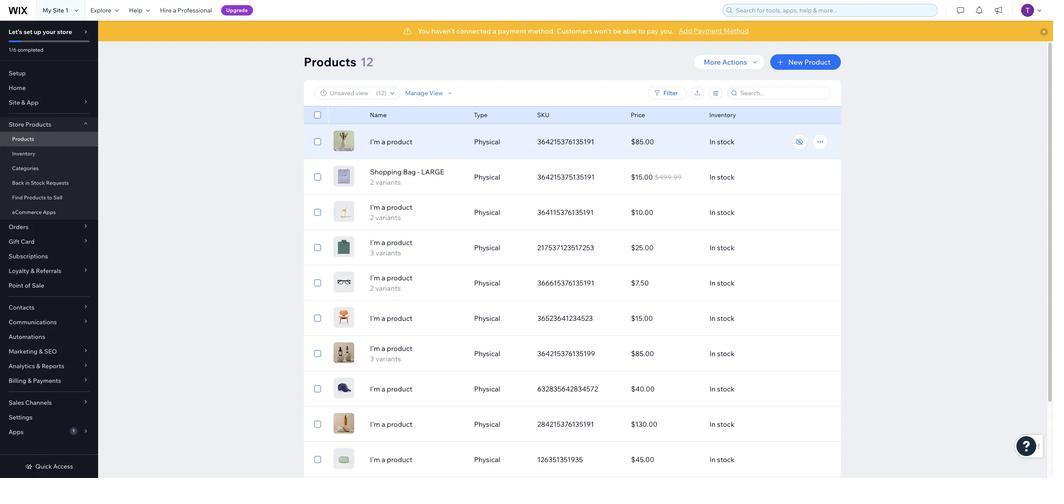 Task type: vqa. For each thing, say whether or not it's contained in the screenshot.


Task type: locate. For each thing, give the bounding box(es) containing it.
0 horizontal spatial 12
[[361, 54, 373, 69]]

1 i'm a product link from the top
[[365, 137, 469, 147]]

7 in stock link from the top
[[705, 343, 799, 364]]

7 stock from the top
[[718, 349, 735, 358]]

3 in stock link from the top
[[705, 202, 799, 223]]

communications button
[[0, 315, 98, 329]]

stock for 364115376135191
[[718, 208, 735, 217]]

0 vertical spatial i'm a product 3 variants
[[370, 238, 413, 257]]

physical link for 364115376135191
[[469, 202, 532, 223]]

i'm a product 3 variants for 217537123517253
[[370, 238, 413, 257]]

in stock for 364215375135191
[[710, 173, 735, 181]]

6 in stock link from the top
[[705, 308, 799, 329]]

back
[[12, 180, 24, 186]]

10 stock from the top
[[718, 455, 735, 464]]

variants for 364115376135191
[[376, 213, 401, 222]]

2 $15.00 from the top
[[631, 314, 653, 323]]

physical for 364215375135191
[[474, 173, 501, 181]]

0 vertical spatial 12
[[361, 54, 373, 69]]

2 $85.00 from the top
[[631, 349, 655, 358]]

3 2 from the top
[[370, 284, 374, 292]]

i'm a product for 632835642834572
[[370, 385, 413, 393]]

10 physical link from the top
[[469, 449, 532, 470]]

1 variants from the top
[[376, 178, 401, 186]]

366615376135191 link
[[532, 273, 626, 293]]

site
[[53, 6, 64, 14], [9, 99, 20, 106]]

physical link for 217537123517253
[[469, 237, 532, 258]]

4 physical from the top
[[474, 243, 501, 252]]

i'm a product for 284215376135191
[[370, 420, 413, 429]]

1 i'm a product 3 variants from the top
[[370, 238, 413, 257]]

4 i'm a product link from the top
[[365, 419, 469, 429]]

7 physical link from the top
[[469, 343, 532, 364]]

orders
[[9, 223, 29, 231]]

sell
[[53, 194, 62, 201]]

you
[[418, 27, 430, 35]]

4 i'm a product from the top
[[370, 420, 413, 429]]

hire a professional
[[160, 6, 212, 14]]

3 stock from the top
[[718, 208, 735, 217]]

1 vertical spatial $85.00
[[631, 349, 655, 358]]

$85.00 for 364215376135191
[[631, 137, 655, 146]]

7 i'm from the top
[[370, 385, 380, 393]]

contacts button
[[0, 300, 98, 315]]

in for 36523641234523
[[710, 314, 716, 323]]

9 in stock from the top
[[710, 420, 735, 429]]

2 vertical spatial 2
[[370, 284, 374, 292]]

6 physical link from the top
[[469, 308, 532, 329]]

0 vertical spatial $85.00 link
[[626, 131, 705, 152]]

inventory
[[710, 111, 737, 119], [12, 150, 35, 157]]

( 12 )
[[377, 89, 387, 97]]

apps down the find products to sell link
[[43, 209, 56, 215]]

to left sell
[[47, 194, 52, 201]]

up
[[34, 28, 41, 36]]

shopping
[[370, 168, 402, 176]]

12
[[361, 54, 373, 69], [379, 89, 385, 97]]

$15.00 link
[[626, 308, 705, 329]]

stock for 36523641234523
[[718, 314, 735, 323]]

in for 364215376135199
[[710, 349, 716, 358]]

$25.00
[[631, 243, 654, 252]]

4 in stock from the top
[[710, 243, 735, 252]]

find products to sell
[[12, 194, 62, 201]]

1 horizontal spatial 1
[[72, 428, 75, 434]]

in stock link
[[705, 131, 799, 152], [705, 167, 799, 187], [705, 202, 799, 223], [705, 237, 799, 258], [705, 273, 799, 293], [705, 308, 799, 329], [705, 343, 799, 364], [705, 379, 799, 399], [705, 414, 799, 435], [705, 449, 799, 470]]

0 horizontal spatial to
[[47, 194, 52, 201]]

products inside "dropdown button"
[[25, 121, 51, 128]]

284215376135191
[[538, 420, 594, 429]]

5 physical link from the top
[[469, 273, 532, 293]]

3 for 217537123517253
[[370, 248, 374, 257]]

& left seo
[[39, 348, 43, 355]]

1 $15.00 from the top
[[631, 173, 653, 181]]

12 up 'name'
[[379, 89, 385, 97]]

in stock link for 217537123517253
[[705, 237, 799, 258]]

$85.00 link for 364215376135191
[[626, 131, 705, 152]]

2 i'm a product 3 variants from the top
[[370, 344, 413, 363]]

in
[[710, 137, 716, 146], [710, 173, 716, 181], [710, 208, 716, 217], [710, 243, 716, 252], [710, 279, 716, 287], [710, 314, 716, 323], [710, 349, 716, 358], [710, 385, 716, 393], [710, 420, 716, 429], [710, 455, 716, 464]]

1 stock from the top
[[718, 137, 735, 146]]

& left reports
[[36, 362, 40, 370]]

$15.00 left $499.99
[[631, 173, 653, 181]]

$7.50 link
[[626, 273, 705, 293]]

364115376135191 link
[[532, 202, 626, 223]]

0 vertical spatial site
[[53, 6, 64, 14]]

a
[[173, 6, 176, 14], [493, 27, 497, 35], [382, 137, 386, 146], [382, 203, 386, 211], [382, 238, 386, 247], [382, 273, 386, 282], [382, 314, 386, 323], [382, 344, 386, 353], [382, 385, 386, 393], [382, 420, 386, 429], [382, 455, 386, 464]]

4 variants from the top
[[376, 284, 401, 292]]

stock for 364215375135191
[[718, 173, 735, 181]]

1 right my
[[65, 6, 68, 14]]

i'm a product
[[370, 137, 413, 146], [370, 314, 413, 323], [370, 385, 413, 393], [370, 420, 413, 429], [370, 455, 413, 464]]

2 i'm a product link from the top
[[365, 313, 469, 323]]

site down home
[[9, 99, 20, 106]]

apps down settings
[[9, 428, 24, 436]]

be
[[613, 27, 622, 35]]

& right billing
[[28, 377, 32, 385]]

6 in from the top
[[710, 314, 716, 323]]

8 stock from the top
[[718, 385, 735, 393]]

2 in stock from the top
[[710, 173, 735, 181]]

i'm a product link for 126351351935
[[365, 454, 469, 465]]

2 3 from the top
[[370, 354, 374, 363]]

physical link for 364215376135191
[[469, 131, 532, 152]]

home link
[[0, 81, 98, 95]]

1 horizontal spatial 12
[[379, 89, 385, 97]]

& right loyalty
[[31, 267, 35, 275]]

8 in from the top
[[710, 385, 716, 393]]

i'm a product for 364215376135191
[[370, 137, 413, 146]]

$85.00 link up $40.00 link
[[626, 343, 705, 364]]

0 vertical spatial 3
[[370, 248, 374, 257]]

in for 217537123517253
[[710, 243, 716, 252]]

0 horizontal spatial inventory
[[12, 150, 35, 157]]

in stock for 364215376135191
[[710, 137, 735, 146]]

in stock link for 366615376135191
[[705, 273, 799, 293]]

0 vertical spatial 1
[[65, 6, 68, 14]]

3 variants from the top
[[376, 248, 401, 257]]

quick
[[35, 463, 52, 470]]

12 up unsaved view field
[[361, 54, 373, 69]]

i'm a product link for 36523641234523
[[365, 313, 469, 323]]

$85.00 link
[[626, 131, 705, 152], [626, 343, 705, 364]]

2 i'm a product 2 variants from the top
[[370, 273, 413, 292]]

3 product from the top
[[387, 238, 413, 247]]

1 vertical spatial 3
[[370, 354, 374, 363]]

1 vertical spatial to
[[47, 194, 52, 201]]

1 3 from the top
[[370, 248, 374, 257]]

8 physical from the top
[[474, 385, 501, 393]]

i'm a product link for 284215376135191
[[365, 419, 469, 429]]

gift card
[[9, 238, 35, 245]]

3 physical from the top
[[474, 208, 501, 217]]

5 in stock from the top
[[710, 279, 735, 287]]

0 horizontal spatial 1
[[65, 6, 68, 14]]

i'm a product for 126351351935
[[370, 455, 413, 464]]

4 in stock link from the top
[[705, 237, 799, 258]]

9 in stock link from the top
[[705, 414, 799, 435]]

5 i'm a product link from the top
[[365, 454, 469, 465]]

2 in stock link from the top
[[705, 167, 799, 187]]

analytics & reports button
[[0, 359, 98, 373]]

$85.00 up $40.00
[[631, 349, 655, 358]]

2 for 366615376135191
[[370, 284, 374, 292]]

physical link for 284215376135191
[[469, 414, 532, 435]]

& for marketing
[[39, 348, 43, 355]]

shopping bag - large 2 variants
[[370, 168, 445, 186]]

in stock link for 36523641234523
[[705, 308, 799, 329]]

marketing & seo
[[9, 348, 57, 355]]

1 physical link from the top
[[469, 131, 532, 152]]

site & app button
[[0, 95, 98, 110]]

$15.00 for $15.00
[[631, 314, 653, 323]]

in stock link for 284215376135191
[[705, 414, 799, 435]]

1 horizontal spatial apps
[[43, 209, 56, 215]]

marketing & seo button
[[0, 344, 98, 359]]

4 physical link from the top
[[469, 237, 532, 258]]

you.
[[660, 27, 674, 35]]

connected
[[457, 27, 491, 35]]

8 in stock link from the top
[[705, 379, 799, 399]]

$45.00
[[631, 455, 655, 464]]

products up products 'link'
[[25, 121, 51, 128]]

3 in from the top
[[710, 208, 716, 217]]

4 in from the top
[[710, 243, 716, 252]]

more
[[704, 58, 721, 66]]

$15.00 down $7.50
[[631, 314, 653, 323]]

10 in from the top
[[710, 455, 716, 464]]

price
[[631, 111, 646, 119]]

i'm a product for 36523641234523
[[370, 314, 413, 323]]

1 vertical spatial apps
[[9, 428, 24, 436]]

1 down settings link
[[72, 428, 75, 434]]

2 stock from the top
[[718, 173, 735, 181]]

6 in stock from the top
[[710, 314, 735, 323]]

setup
[[9, 69, 26, 77]]

in for 284215376135191
[[710, 420, 716, 429]]

seo
[[44, 348, 57, 355]]

0 vertical spatial i'm a product 2 variants
[[370, 203, 413, 222]]

in for 126351351935
[[710, 455, 716, 464]]

1 vertical spatial $15.00
[[631, 314, 653, 323]]

alert
[[98, 21, 1054, 41]]

products up unsaved view field
[[304, 54, 357, 69]]

5 i'm a product from the top
[[370, 455, 413, 464]]

0 vertical spatial $15.00
[[631, 173, 653, 181]]

physical link for 364215375135191
[[469, 167, 532, 187]]

$85.00 for 364215376135199
[[631, 349, 655, 358]]

$130.00 link
[[626, 414, 705, 435]]

inventory inside sidebar element
[[12, 150, 35, 157]]

& left app
[[21, 99, 25, 106]]

0 vertical spatial to
[[639, 27, 646, 35]]

in stock for 126351351935
[[710, 455, 735, 464]]

0 vertical spatial 2
[[370, 178, 374, 186]]

settings link
[[0, 410, 98, 425]]

in for 366615376135191
[[710, 279, 716, 287]]

& inside popup button
[[31, 267, 35, 275]]

apps
[[43, 209, 56, 215], [9, 428, 24, 436]]

3 physical link from the top
[[469, 202, 532, 223]]

1 2 from the top
[[370, 178, 374, 186]]

setup link
[[0, 66, 98, 81]]

1 vertical spatial i'm a product 2 variants
[[370, 273, 413, 292]]

$85.00
[[631, 137, 655, 146], [631, 349, 655, 358]]

physical for 364115376135191
[[474, 208, 501, 217]]

3 i'm a product link from the top
[[365, 384, 469, 394]]

10 in stock link from the top
[[705, 449, 799, 470]]

point of sale
[[9, 282, 44, 289]]

marketing
[[9, 348, 38, 355]]

your
[[43, 28, 56, 36]]

products down store
[[12, 136, 34, 142]]

actions
[[723, 58, 748, 66]]

9 stock from the top
[[718, 420, 735, 429]]

217537123517253
[[538, 243, 594, 252]]

$15.00
[[631, 173, 653, 181], [631, 314, 653, 323]]

products inside 'link'
[[12, 136, 34, 142]]

back in stock requests
[[12, 180, 69, 186]]

2 $85.00 link from the top
[[626, 343, 705, 364]]

4 stock from the top
[[718, 243, 735, 252]]

1 vertical spatial $85.00 link
[[626, 343, 705, 364]]

store products
[[9, 121, 51, 128]]

$85.00 link up $499.99
[[626, 131, 705, 152]]

7 in from the top
[[710, 349, 716, 358]]

physical for 364215376135199
[[474, 349, 501, 358]]

1 vertical spatial site
[[9, 99, 20, 106]]

1 $85.00 from the top
[[631, 137, 655, 146]]

large
[[422, 168, 445, 176]]

3 in stock from the top
[[710, 208, 735, 217]]

1 vertical spatial 2
[[370, 213, 374, 222]]

in stock for 364115376135191
[[710, 208, 735, 217]]

1 i'm a product 2 variants from the top
[[370, 203, 413, 222]]

10 in stock from the top
[[710, 455, 735, 464]]

new
[[789, 58, 804, 66]]

2 physical link from the top
[[469, 167, 532, 187]]

0 vertical spatial $85.00
[[631, 137, 655, 146]]

5 in from the top
[[710, 279, 716, 287]]

8 physical link from the top
[[469, 379, 532, 399]]

payment
[[694, 26, 723, 35]]

5 stock from the top
[[718, 279, 735, 287]]

reports
[[42, 362, 64, 370]]

1 horizontal spatial to
[[639, 27, 646, 35]]

1 i'm a product from the top
[[370, 137, 413, 146]]

7 in stock from the top
[[710, 349, 735, 358]]

7 product from the top
[[387, 385, 413, 393]]

set
[[24, 28, 32, 36]]

1 in stock from the top
[[710, 137, 735, 146]]

in
[[25, 180, 30, 186]]

in stock
[[710, 137, 735, 146], [710, 173, 735, 181], [710, 208, 735, 217], [710, 243, 735, 252], [710, 279, 735, 287], [710, 314, 735, 323], [710, 349, 735, 358], [710, 385, 735, 393], [710, 420, 735, 429], [710, 455, 735, 464]]

12 for products 12
[[361, 54, 373, 69]]

2 2 from the top
[[370, 213, 374, 222]]

customers
[[557, 27, 593, 35]]

5 i'm from the top
[[370, 314, 380, 323]]

i'm a product link
[[365, 137, 469, 147], [365, 313, 469, 323], [365, 384, 469, 394], [365, 419, 469, 429], [365, 454, 469, 465]]

site right my
[[53, 6, 64, 14]]

$85.00 link for 364215376135199
[[626, 343, 705, 364]]

method.
[[528, 27, 556, 35]]

2 variants from the top
[[376, 213, 401, 222]]

1 horizontal spatial site
[[53, 6, 64, 14]]

in stock for 366615376135191
[[710, 279, 735, 287]]

store
[[57, 28, 72, 36]]

3 i'm a product from the top
[[370, 385, 413, 393]]

more actions button
[[694, 54, 766, 70]]

1 product from the top
[[387, 137, 413, 146]]

1 vertical spatial inventory
[[12, 150, 35, 157]]

9 in from the top
[[710, 420, 716, 429]]

None checkbox
[[314, 278, 321, 288], [314, 313, 321, 323], [314, 348, 321, 359], [314, 454, 321, 465], [314, 278, 321, 288], [314, 313, 321, 323], [314, 348, 321, 359], [314, 454, 321, 465]]

364215376135191
[[538, 137, 595, 146]]

site & app
[[9, 99, 39, 106]]

1 $85.00 link from the top
[[626, 131, 705, 152]]

2 physical from the top
[[474, 173, 501, 181]]

1 horizontal spatial inventory
[[710, 111, 737, 119]]

1 i'm from the top
[[370, 137, 380, 146]]

variants for 366615376135191
[[376, 284, 401, 292]]

1 vertical spatial 1
[[72, 428, 75, 434]]

1 vertical spatial 12
[[379, 89, 385, 97]]

0 horizontal spatial site
[[9, 99, 20, 106]]

7 physical from the top
[[474, 349, 501, 358]]

5 physical from the top
[[474, 279, 501, 287]]

5 in stock link from the top
[[705, 273, 799, 293]]

Search... field
[[739, 87, 828, 99]]

& inside popup button
[[36, 362, 40, 370]]

sales channels button
[[0, 395, 98, 410]]

to inside "alert"
[[639, 27, 646, 35]]

2 i'm a product from the top
[[370, 314, 413, 323]]

subscriptions
[[9, 252, 48, 260]]

None checkbox
[[314, 110, 321, 120], [314, 137, 321, 147], [314, 172, 321, 182], [314, 207, 321, 217], [314, 242, 321, 253], [314, 384, 321, 394], [314, 419, 321, 429], [314, 110, 321, 120], [314, 137, 321, 147], [314, 172, 321, 182], [314, 207, 321, 217], [314, 242, 321, 253], [314, 384, 321, 394], [314, 419, 321, 429]]

5 variants from the top
[[376, 354, 401, 363]]

communications
[[9, 318, 57, 326]]

& for analytics
[[36, 362, 40, 370]]

physical link for 364215376135199
[[469, 343, 532, 364]]

$85.00 down price
[[631, 137, 655, 146]]

8 in stock from the top
[[710, 385, 735, 393]]

to left pay
[[639, 27, 646, 35]]

1 in from the top
[[710, 137, 716, 146]]

1 vertical spatial i'm a product 3 variants
[[370, 344, 413, 363]]



Task type: describe. For each thing, give the bounding box(es) containing it.
physical for 284215376135191
[[474, 420, 501, 429]]

back in stock requests link
[[0, 176, 98, 190]]

stock for 217537123517253
[[718, 243, 735, 252]]

filter
[[664, 89, 679, 97]]

manage view
[[406, 89, 444, 97]]

sidebar element
[[0, 21, 98, 478]]

stock for 632835642834572
[[718, 385, 735, 393]]

stock for 126351351935
[[718, 455, 735, 464]]

3 for 364215376135199
[[370, 354, 374, 363]]

stock for 364215376135191
[[718, 137, 735, 146]]

product
[[805, 58, 831, 66]]

subscriptions link
[[0, 249, 98, 264]]

8 product from the top
[[387, 420, 413, 429]]

Unsaved view field
[[328, 87, 374, 99]]

in stock for 36523641234523
[[710, 314, 735, 323]]

settings
[[9, 413, 32, 421]]

professional
[[178, 6, 212, 14]]

analytics
[[9, 362, 35, 370]]

completed
[[18, 47, 43, 53]]

6 product from the top
[[387, 344, 413, 353]]

site inside dropdown button
[[9, 99, 20, 106]]

app
[[27, 99, 39, 106]]

12 for ( 12 )
[[379, 89, 385, 97]]

9 i'm from the top
[[370, 455, 380, 464]]

$10.00
[[631, 208, 654, 217]]

0 horizontal spatial apps
[[9, 428, 24, 436]]

physical for 126351351935
[[474, 455, 501, 464]]

4 product from the top
[[387, 273, 413, 282]]

variants for 364215376135199
[[376, 354, 401, 363]]

pay
[[647, 27, 659, 35]]

variants for 217537123517253
[[376, 248, 401, 257]]

store products button
[[0, 117, 98, 132]]

in stock for 632835642834572
[[710, 385, 735, 393]]

sales channels
[[9, 399, 52, 407]]

$15.00 for $15.00 $499.99
[[631, 173, 653, 181]]

& for loyalty
[[31, 267, 35, 275]]

automations link
[[0, 329, 98, 344]]

find
[[12, 194, 23, 201]]

contacts
[[9, 304, 34, 311]]

2 product from the top
[[387, 203, 413, 211]]

bag
[[403, 168, 416, 176]]

)
[[385, 89, 387, 97]]

2 for 364115376135191
[[370, 213, 374, 222]]

9 product from the top
[[387, 455, 413, 464]]

view
[[430, 89, 444, 97]]

217537123517253 link
[[532, 237, 626, 258]]

5 product from the top
[[387, 314, 413, 323]]

physical for 364215376135191
[[474, 137, 501, 146]]

physical link for 36523641234523
[[469, 308, 532, 329]]

366615376135191
[[538, 279, 595, 287]]

sales
[[9, 399, 24, 407]]

variants inside shopping bag - large 2 variants
[[376, 178, 401, 186]]

manage
[[406, 89, 429, 97]]

i'm a product 3 variants for 364215376135199
[[370, 344, 413, 363]]

1/6
[[9, 47, 16, 53]]

quick access
[[35, 463, 73, 470]]

products up ecommerce apps
[[24, 194, 46, 201]]

126351351935
[[538, 455, 583, 464]]

632835642834572 link
[[532, 379, 626, 399]]

gift
[[9, 238, 19, 245]]

$40.00 link
[[626, 379, 705, 399]]

home
[[9, 84, 26, 92]]

in stock link for 126351351935
[[705, 449, 799, 470]]

more actions
[[704, 58, 748, 66]]

126351351935 link
[[532, 449, 626, 470]]

billing & payments
[[9, 377, 61, 385]]

$130.00
[[631, 420, 658, 429]]

in for 364115376135191
[[710, 208, 716, 217]]

& for billing
[[28, 377, 32, 385]]

explore
[[90, 6, 111, 14]]

find products to sell link
[[0, 190, 98, 205]]

help
[[129, 6, 142, 14]]

in stock link for 364215376135191
[[705, 131, 799, 152]]

8 i'm from the top
[[370, 420, 380, 429]]

payment
[[498, 27, 527, 35]]

i'm a product 2 variants for 366615376135191
[[370, 273, 413, 292]]

you haven't connected a payment method. customers won't be able to pay you.
[[418, 27, 674, 35]]

i'm a product link for 364215376135191
[[365, 137, 469, 147]]

quick access button
[[25, 463, 73, 470]]

$499.99
[[655, 173, 682, 181]]

add payment method
[[679, 26, 749, 35]]

0 vertical spatial apps
[[43, 209, 56, 215]]

364215376135199
[[538, 349, 596, 358]]

stock for 364215376135199
[[718, 349, 735, 358]]

$45.00 link
[[626, 449, 705, 470]]

access
[[53, 463, 73, 470]]

stock for 284215376135191
[[718, 420, 735, 429]]

ecommerce
[[12, 209, 42, 215]]

0 vertical spatial inventory
[[710, 111, 737, 119]]

physical for 632835642834572
[[474, 385, 501, 393]]

help button
[[124, 0, 155, 21]]

method
[[724, 26, 749, 35]]

categories link
[[0, 161, 98, 176]]

2 inside shopping bag - large 2 variants
[[370, 178, 374, 186]]

ecommerce apps link
[[0, 205, 98, 220]]

$25.00 link
[[626, 237, 705, 258]]

364215376135191 link
[[532, 131, 626, 152]]

stock for 366615376135191
[[718, 279, 735, 287]]

6 i'm from the top
[[370, 344, 380, 353]]

$40.00
[[631, 385, 655, 393]]

364215375135191 link
[[532, 167, 626, 187]]

in stock link for 632835642834572
[[705, 379, 799, 399]]

3 i'm from the top
[[370, 238, 380, 247]]

in for 632835642834572
[[710, 385, 716, 393]]

let's set up your store
[[9, 28, 72, 36]]

-
[[418, 168, 420, 176]]

add
[[679, 26, 693, 35]]

36523641234523
[[538, 314, 593, 323]]

able
[[623, 27, 637, 35]]

requests
[[46, 180, 69, 186]]

in for 364215375135191
[[710, 173, 716, 181]]

to inside the find products to sell link
[[47, 194, 52, 201]]

364215375135191
[[538, 173, 595, 181]]

in stock for 284215376135191
[[710, 420, 735, 429]]

won't
[[594, 27, 612, 35]]

manage view button
[[406, 89, 454, 97]]

alert containing add payment method
[[98, 21, 1054, 41]]

hire
[[160, 6, 172, 14]]

in stock link for 364215375135191
[[705, 167, 799, 187]]

upgrade button
[[221, 5, 253, 16]]

physical link for 366615376135191
[[469, 273, 532, 293]]

store
[[9, 121, 24, 128]]

new product
[[789, 58, 831, 66]]

4 i'm from the top
[[370, 273, 380, 282]]

i'm a product 2 variants for 364115376135191
[[370, 203, 413, 222]]

name
[[370, 111, 387, 119]]

in stock link for 364115376135191
[[705, 202, 799, 223]]

products 12
[[304, 54, 373, 69]]

physical for 366615376135191
[[474, 279, 501, 287]]

new product button
[[771, 54, 842, 70]]

Search for tools, apps, help & more... field
[[734, 4, 935, 16]]

& for site
[[21, 99, 25, 106]]

loyalty & referrals button
[[0, 264, 98, 278]]

physical link for 632835642834572
[[469, 379, 532, 399]]

632835642834572
[[538, 385, 598, 393]]

hire a professional link
[[155, 0, 217, 21]]

physical link for 126351351935
[[469, 449, 532, 470]]

of
[[25, 282, 31, 289]]

stock
[[31, 180, 45, 186]]

physical for 217537123517253
[[474, 243, 501, 252]]

i'm a product link for 632835642834572
[[365, 384, 469, 394]]

1 inside sidebar element
[[72, 428, 75, 434]]

type
[[474, 111, 488, 119]]

in stock for 364215376135199
[[710, 349, 735, 358]]

in stock for 217537123517253
[[710, 243, 735, 252]]

loyalty & referrals
[[9, 267, 61, 275]]

physical for 36523641234523
[[474, 314, 501, 323]]

in stock link for 364215376135199
[[705, 343, 799, 364]]

2 i'm from the top
[[370, 203, 380, 211]]

in for 364215376135191
[[710, 137, 716, 146]]

364215376135199 link
[[532, 343, 626, 364]]



